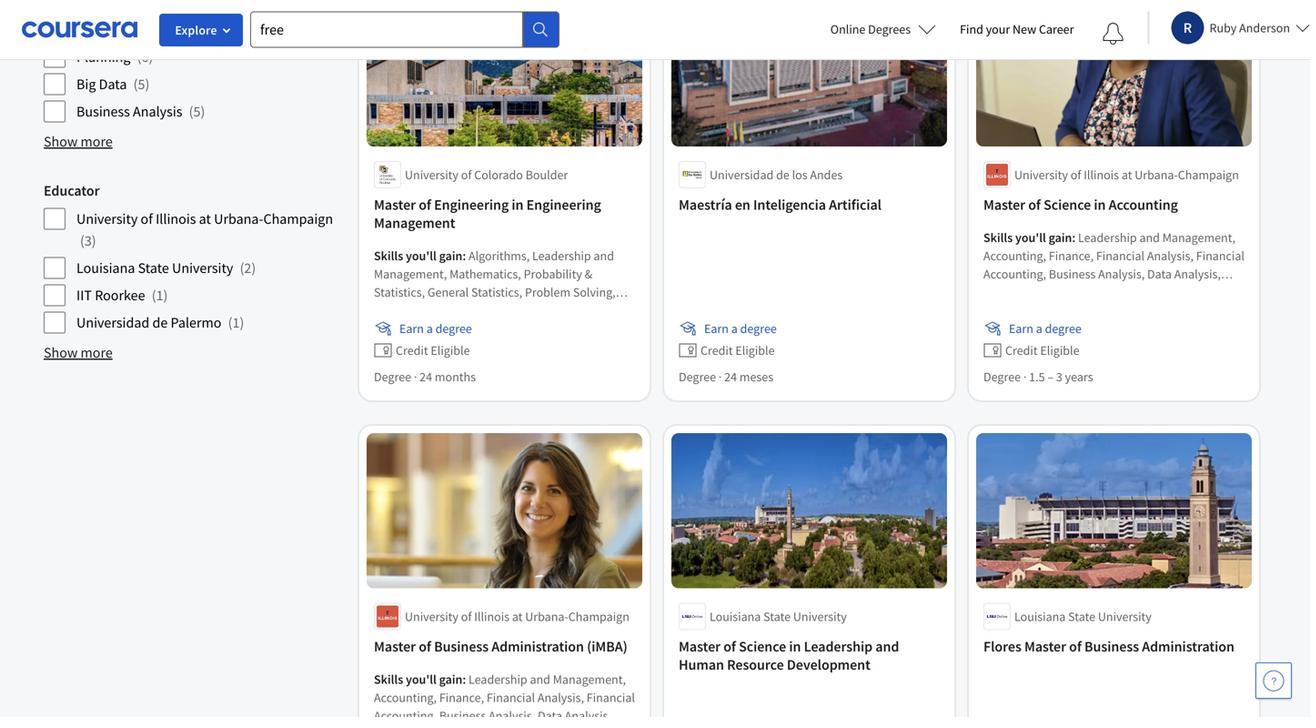 Task type: vqa. For each thing, say whether or not it's contained in the screenshot.
right a
yes



Task type: describe. For each thing, give the bounding box(es) containing it.
master of business administration (imba) link
[[374, 638, 635, 656]]

boulder
[[526, 166, 568, 183]]

: for engineering
[[463, 247, 466, 264]]

in for engineering
[[512, 196, 524, 214]]

andes
[[811, 166, 843, 183]]

human
[[679, 656, 725, 674]]

eligible for master of science in accounting
[[1041, 342, 1080, 359]]

artificial
[[829, 196, 882, 214]]

gain for business
[[439, 671, 463, 688]]

5 for business analysis ( 5 )
[[193, 102, 201, 120]]

illinois inside university of illinois at urbana-champaign ( 3 )
[[156, 210, 196, 228]]

degree for master of science in accounting
[[1046, 320, 1082, 337]]

maestría en inteligencia artificial
[[679, 196, 882, 214]]

2
[[244, 259, 252, 277]]

you'll for business
[[406, 671, 437, 688]]

development
[[787, 656, 871, 674]]

master of engineering in engineering management
[[374, 196, 602, 232]]

degrees
[[869, 21, 911, 37]]

What do you want to learn? text field
[[250, 11, 523, 48]]

1 vertical spatial 3
[[1057, 369, 1063, 385]]

master of science in accounting link
[[984, 196, 1245, 214]]

los
[[793, 166, 808, 183]]

eligible for master of engineering in engineering management
[[431, 342, 470, 359]]

2 horizontal spatial business
[[1085, 638, 1140, 656]]

iit roorkee ( 1 )
[[76, 286, 168, 304]]

louisiana state university ( 2 )
[[76, 259, 256, 277]]

business analysis ( 5 )
[[76, 102, 205, 120]]

ruby anderson
[[1210, 20, 1291, 36]]

) down louisiana state university ( 2 )
[[163, 286, 168, 304]]

skills you'll gain : for science
[[984, 229, 1079, 246]]

resource
[[727, 656, 784, 674]]

a for master of science in accounting
[[1037, 320, 1043, 337]]

2 earn from the left
[[705, 320, 729, 337]]

big data ( 5 )
[[76, 75, 150, 93]]

at inside university of illinois at urbana-champaign ( 3 )
[[199, 210, 211, 228]]

show for universidad de palermo
[[44, 343, 78, 362]]

universidad for universidad de los andes
[[710, 166, 774, 183]]

explore button
[[159, 14, 243, 46]]

master of engineering in engineering management link
[[374, 196, 635, 232]]

· for master of engineering in engineering management
[[414, 369, 417, 385]]

skills for master of engineering in engineering management
[[374, 247, 403, 264]]

5 for big data ( 5 )
[[138, 75, 145, 93]]

university up master of business administration (imba)
[[405, 608, 459, 625]]

maestría
[[679, 196, 733, 214]]

master of science in accounting
[[984, 196, 1179, 214]]

2 eligible from the left
[[736, 342, 775, 359]]

show more for universidad de palermo ( 1 )
[[44, 343, 113, 362]]

2 credit eligible from the left
[[701, 342, 775, 359]]

analysis
[[133, 102, 182, 120]]

( right planning
[[137, 48, 142, 66]]

2 a from the left
[[732, 320, 738, 337]]

urbana- inside university of illinois at urbana-champaign ( 3 )
[[214, 210, 264, 228]]

show more for business analysis ( 5 )
[[44, 132, 113, 150]]

urbana- for master of business administration (imba)
[[525, 608, 569, 625]]

flores
[[984, 638, 1022, 656]]

en
[[735, 196, 751, 214]]

( up the universidad de palermo ( 1 )
[[152, 286, 156, 304]]

0 vertical spatial 6
[[148, 20, 156, 38]]

years
[[1066, 369, 1094, 385]]

iit
[[76, 286, 92, 304]]

of inside master of science in leadership and human resource development
[[724, 638, 736, 656]]

2 earn a degree from the left
[[705, 320, 777, 337]]

illinois for master of science in accounting
[[1084, 166, 1120, 183]]

career
[[1040, 21, 1075, 37]]

) right "palermo"
[[240, 313, 244, 332]]

roorkee
[[95, 286, 145, 304]]

months
[[435, 369, 476, 385]]

) up business analysis ( 5 ) on the left top
[[145, 75, 150, 93]]

degree · 24 meses
[[679, 369, 774, 385]]

in for leadership
[[790, 638, 801, 656]]

6 )
[[148, 20, 160, 38]]

leadership
[[804, 638, 873, 656]]

1 horizontal spatial 1
[[233, 313, 240, 332]]

credit for master of science in accounting
[[1006, 342, 1038, 359]]

1 horizontal spatial business
[[434, 638, 489, 656]]

earn for master of science in accounting
[[1010, 320, 1034, 337]]

at for master of business administration (imba)
[[512, 608, 523, 625]]

champaign for master of business administration (imba)
[[569, 608, 630, 625]]

earn a degree for master of science in accounting
[[1010, 320, 1082, 337]]

university up flores master of business administration link
[[1099, 608, 1152, 625]]

) right analysis
[[201, 102, 205, 120]]

( down university of illinois at urbana-champaign ( 3 )
[[240, 259, 244, 277]]

meses
[[740, 369, 774, 385]]

palermo
[[171, 313, 222, 332]]

educator group
[[44, 181, 341, 334]]

–
[[1048, 369, 1054, 385]]

planning ( 6 )
[[76, 48, 153, 66]]

illinois for master of business administration (imba)
[[474, 608, 510, 625]]

you'll for science
[[1016, 229, 1047, 246]]

r
[[1184, 19, 1193, 37]]

louisiana state university for science
[[710, 608, 847, 625]]

show for business analysis
[[44, 132, 78, 150]]

earn for master of engineering in engineering management
[[400, 320, 424, 337]]

master of science in leadership and human resource development link
[[679, 638, 940, 674]]

find
[[960, 21, 984, 37]]

marketing
[[76, 20, 137, 38]]

flores master of business administration link
[[984, 638, 1245, 656]]

) down university of illinois at urbana-champaign ( 3 )
[[252, 259, 256, 277]]

credit eligible for master of engineering in engineering management
[[396, 342, 470, 359]]

) left explore
[[156, 20, 160, 38]]

show more button for universidad
[[44, 342, 113, 363]]

( right analysis
[[189, 102, 193, 120]]

science for accounting
[[1044, 196, 1092, 214]]

more for universidad de palermo ( 1 )
[[81, 343, 113, 362]]

colorado
[[474, 166, 523, 183]]

find your new career link
[[951, 18, 1084, 41]]

of inside master of engineering in engineering management
[[419, 196, 431, 214]]

university up master of science in accounting
[[1015, 166, 1069, 183]]

skills you'll gain : for engineering
[[374, 247, 469, 264]]

master for master of science in accounting
[[984, 196, 1026, 214]]

skills group
[[44, 0, 341, 123]]

earn a degree for master of engineering in engineering management
[[400, 320, 472, 337]]

24 for meses
[[725, 369, 737, 385]]

science for leadership
[[739, 638, 787, 656]]

champaign for master of science in accounting
[[1179, 166, 1240, 183]]



Task type: locate. For each thing, give the bounding box(es) containing it.
flores master of business administration
[[984, 638, 1235, 656]]

you'll for engineering
[[406, 247, 437, 264]]

1 vertical spatial 1
[[233, 313, 240, 332]]

0 vertical spatial science
[[1044, 196, 1092, 214]]

a up degree · 1.5 – 3 years
[[1037, 320, 1043, 337]]

credit
[[396, 342, 428, 359], [701, 342, 733, 359], [1006, 342, 1038, 359]]

illinois up master of business administration (imba)
[[474, 608, 510, 625]]

0 horizontal spatial louisiana state university
[[710, 608, 847, 625]]

0 horizontal spatial at
[[199, 210, 211, 228]]

0 horizontal spatial credit eligible
[[396, 342, 470, 359]]

1 show from the top
[[44, 132, 78, 150]]

1 degree from the left
[[436, 320, 472, 337]]

0 horizontal spatial 1
[[156, 286, 163, 304]]

show more up the educator
[[44, 132, 113, 150]]

urbana- up accounting
[[1135, 166, 1179, 183]]

you'll
[[1016, 229, 1047, 246], [406, 247, 437, 264], [406, 671, 437, 688]]

2 horizontal spatial at
[[1122, 166, 1133, 183]]

(
[[137, 48, 142, 66], [133, 75, 138, 93], [189, 102, 193, 120], [80, 231, 85, 250], [240, 259, 244, 277], [152, 286, 156, 304], [228, 313, 233, 332]]

louisiana up flores on the right of page
[[1015, 608, 1066, 625]]

in left accounting
[[1095, 196, 1106, 214]]

0 horizontal spatial earn a degree
[[400, 320, 472, 337]]

de inside educator group
[[152, 313, 168, 332]]

1 horizontal spatial degree
[[741, 320, 777, 337]]

universidad de palermo ( 1 )
[[76, 313, 244, 332]]

earn up degree · 24 meses
[[705, 320, 729, 337]]

0 vertical spatial show
[[44, 132, 78, 150]]

1 horizontal spatial champaign
[[569, 608, 630, 625]]

1
[[156, 286, 163, 304], [233, 313, 240, 332]]

show more button up the educator
[[44, 130, 113, 152]]

: for science
[[1073, 229, 1076, 246]]

2 vertical spatial :
[[463, 671, 466, 688]]

earn up degree · 24 months
[[400, 320, 424, 337]]

0 horizontal spatial degree
[[374, 369, 412, 385]]

1 credit from the left
[[396, 342, 428, 359]]

1 engineering from the left
[[434, 196, 509, 214]]

3 degree from the left
[[1046, 320, 1082, 337]]

1 vertical spatial more
[[81, 343, 113, 362]]

earn a degree up degree · 24 meses
[[705, 320, 777, 337]]

urbana-
[[1135, 166, 1179, 183], [214, 210, 264, 228], [525, 608, 569, 625]]

business inside skills group
[[76, 102, 130, 120]]

state up master of science in leadership and human resource development
[[764, 608, 791, 625]]

skills for master of business administration (imba)
[[374, 671, 403, 688]]

science right human
[[739, 638, 787, 656]]

at for master of science in accounting
[[1122, 166, 1133, 183]]

2 vertical spatial gain
[[439, 671, 463, 688]]

louisiana inside educator group
[[76, 259, 135, 277]]

2 horizontal spatial earn
[[1010, 320, 1034, 337]]

show more button for business
[[44, 130, 113, 152]]

0 vertical spatial more
[[81, 132, 113, 150]]

degree up –
[[1046, 320, 1082, 337]]

2 horizontal spatial credit
[[1006, 342, 1038, 359]]

0 horizontal spatial eligible
[[431, 342, 470, 359]]

0 vertical spatial show more
[[44, 132, 113, 150]]

) down the educator
[[92, 231, 96, 250]]

university of colorado boulder
[[405, 166, 568, 183]]

urbana- up 2
[[214, 210, 264, 228]]

2 vertical spatial you'll
[[406, 671, 437, 688]]

6
[[148, 20, 156, 38], [142, 48, 149, 66]]

universidad for universidad de palermo ( 1 )
[[76, 313, 150, 332]]

educator
[[44, 181, 100, 200]]

skills for master of science in accounting
[[984, 229, 1013, 246]]

a for master of engineering in engineering management
[[427, 320, 433, 337]]

6 left explore
[[148, 20, 156, 38]]

0 horizontal spatial 5
[[138, 75, 145, 93]]

show down "iit"
[[44, 343, 78, 362]]

1 24 from the left
[[420, 369, 432, 385]]

1 vertical spatial science
[[739, 638, 787, 656]]

1 horizontal spatial urbana-
[[525, 608, 569, 625]]

you'll down master of business administration (imba)
[[406, 671, 437, 688]]

ruby
[[1210, 20, 1237, 36]]

and
[[876, 638, 900, 656]]

2 louisiana state university from the left
[[1015, 608, 1152, 625]]

0 horizontal spatial state
[[138, 259, 169, 277]]

· left months
[[414, 369, 417, 385]]

) inside university of illinois at urbana-champaign ( 3 )
[[92, 231, 96, 250]]

3 earn a degree from the left
[[1010, 320, 1082, 337]]

master for master of business administration (imba)
[[374, 638, 416, 656]]

state inside educator group
[[138, 259, 169, 277]]

None search field
[[250, 11, 560, 48]]

universidad down roorkee at the top left of the page
[[76, 313, 150, 332]]

1 more from the top
[[81, 132, 113, 150]]

2 more from the top
[[81, 343, 113, 362]]

1 horizontal spatial science
[[1044, 196, 1092, 214]]

credit eligible up degree · 24 meses
[[701, 342, 775, 359]]

0 vertical spatial skills
[[984, 229, 1013, 246]]

master of science in leadership and human resource development
[[679, 638, 900, 674]]

champaign inside university of illinois at urbana-champaign ( 3 )
[[264, 210, 333, 228]]

degree left meses
[[679, 369, 716, 385]]

1 degree from the left
[[374, 369, 412, 385]]

24 for months
[[420, 369, 432, 385]]

your
[[987, 21, 1011, 37]]

1 horizontal spatial degree
[[679, 369, 716, 385]]

eligible up –
[[1041, 342, 1080, 359]]

credit eligible up degree · 24 months
[[396, 342, 470, 359]]

0 horizontal spatial degree
[[436, 320, 472, 337]]

a up degree · 24 meses
[[732, 320, 738, 337]]

gain down management
[[439, 247, 463, 264]]

coursera image
[[22, 15, 137, 44]]

gain down master of science in accounting
[[1049, 229, 1073, 246]]

2 degree from the left
[[679, 369, 716, 385]]

more down "iit"
[[81, 343, 113, 362]]

0 horizontal spatial business
[[76, 102, 130, 120]]

credit up degree · 24 months
[[396, 342, 428, 359]]

a
[[427, 320, 433, 337], [732, 320, 738, 337], [1037, 320, 1043, 337]]

1 horizontal spatial in
[[790, 638, 801, 656]]

online degrees button
[[816, 9, 951, 49]]

state up flores master of business administration
[[1069, 608, 1096, 625]]

of inside university of illinois at urbana-champaign ( 3 )
[[141, 210, 153, 228]]

0 horizontal spatial champaign
[[264, 210, 333, 228]]

louisiana state university
[[710, 608, 847, 625], [1015, 608, 1152, 625]]

in for accounting
[[1095, 196, 1106, 214]]

2 vertical spatial skills
[[374, 671, 403, 688]]

master
[[374, 196, 416, 214], [984, 196, 1026, 214], [374, 638, 416, 656], [679, 638, 721, 656], [1025, 638, 1067, 656]]

2 vertical spatial illinois
[[474, 608, 510, 625]]

:
[[1073, 229, 1076, 246], [463, 247, 466, 264], [463, 671, 466, 688]]

help center image
[[1264, 670, 1285, 692]]

3 · from the left
[[1024, 369, 1027, 385]]

louisiana for flores master of business administration
[[1015, 608, 1066, 625]]

earn up 1.5
[[1010, 320, 1034, 337]]

1 horizontal spatial university of illinois at urbana-champaign
[[1015, 166, 1240, 183]]

1 administration from the left
[[492, 638, 584, 656]]

earn a degree up –
[[1010, 320, 1082, 337]]

louisiana up resource
[[710, 608, 761, 625]]

0 vertical spatial show more button
[[44, 130, 113, 152]]

1 vertical spatial you'll
[[406, 247, 437, 264]]

1 horizontal spatial universidad
[[710, 166, 774, 183]]

0 horizontal spatial university of illinois at urbana-champaign
[[405, 608, 630, 625]]

show notifications image
[[1103, 23, 1125, 45]]

data
[[99, 75, 127, 93]]

credit up 1.5
[[1006, 342, 1038, 359]]

2 credit from the left
[[701, 342, 733, 359]]

5 right analysis
[[193, 102, 201, 120]]

state for master
[[764, 608, 791, 625]]

credit eligible up degree · 1.5 – 3 years
[[1006, 342, 1080, 359]]

24 left meses
[[725, 369, 737, 385]]

1 horizontal spatial 24
[[725, 369, 737, 385]]

1 vertical spatial champaign
[[264, 210, 333, 228]]

2 engineering from the left
[[527, 196, 602, 214]]

1 vertical spatial show more button
[[44, 342, 113, 363]]

· for master of science in accounting
[[1024, 369, 1027, 385]]

university of illinois at urbana-champaign
[[1015, 166, 1240, 183], [405, 608, 630, 625]]

universidad inside educator group
[[76, 313, 150, 332]]

inteligencia
[[754, 196, 827, 214]]

2 show from the top
[[44, 343, 78, 362]]

planning
[[76, 48, 131, 66]]

· left 1.5
[[1024, 369, 1027, 385]]

3 right –
[[1057, 369, 1063, 385]]

find your new career
[[960, 21, 1075, 37]]

skills you'll gain : for business
[[374, 671, 469, 688]]

of
[[461, 166, 472, 183], [1071, 166, 1082, 183], [419, 196, 431, 214], [1029, 196, 1041, 214], [141, 210, 153, 228], [461, 608, 472, 625], [419, 638, 431, 656], [724, 638, 736, 656], [1070, 638, 1082, 656]]

university up management
[[405, 166, 459, 183]]

earn
[[400, 320, 424, 337], [705, 320, 729, 337], [1010, 320, 1034, 337]]

skills you'll gain : down management
[[374, 247, 469, 264]]

degree up meses
[[741, 320, 777, 337]]

·
[[414, 369, 417, 385], [719, 369, 722, 385], [1024, 369, 1027, 385]]

de left "palermo"
[[152, 313, 168, 332]]

skills you'll gain :
[[984, 229, 1079, 246], [374, 247, 469, 264], [374, 671, 469, 688]]

urbana- for master of science in accounting
[[1135, 166, 1179, 183]]

show more down "iit"
[[44, 343, 113, 362]]

0 vertical spatial university of illinois at urbana-champaign
[[1015, 166, 1240, 183]]

: for business
[[463, 671, 466, 688]]

1 horizontal spatial ·
[[719, 369, 722, 385]]

degree for master of science in accounting
[[984, 369, 1021, 385]]

online degrees
[[831, 21, 911, 37]]

2 administration from the left
[[1143, 638, 1235, 656]]

0 vertical spatial 5
[[138, 75, 145, 93]]

universidad
[[710, 166, 774, 183], [76, 313, 150, 332]]

illinois up louisiana state university ( 2 )
[[156, 210, 196, 228]]

university down the educator
[[76, 210, 138, 228]]

3 down the educator
[[85, 231, 92, 250]]

state for flores
[[1069, 608, 1096, 625]]

degree · 1.5 – 3 years
[[984, 369, 1094, 385]]

0 horizontal spatial engineering
[[434, 196, 509, 214]]

0 horizontal spatial a
[[427, 320, 433, 337]]

2 horizontal spatial a
[[1037, 320, 1043, 337]]

in inside master of science in leadership and human resource development
[[790, 638, 801, 656]]

at up master of business administration (imba) link
[[512, 608, 523, 625]]

louisiana state university up flores master of business administration
[[1015, 608, 1152, 625]]

2 horizontal spatial degree
[[1046, 320, 1082, 337]]

3 earn from the left
[[1010, 320, 1034, 337]]

0 horizontal spatial urbana-
[[214, 210, 264, 228]]

anderson
[[1240, 20, 1291, 36]]

de for los
[[777, 166, 790, 183]]

1 horizontal spatial credit
[[701, 342, 733, 359]]

de for palermo
[[152, 313, 168, 332]]

2 horizontal spatial credit eligible
[[1006, 342, 1080, 359]]

0 vertical spatial champaign
[[1179, 166, 1240, 183]]

1 horizontal spatial louisiana state university
[[1015, 608, 1152, 625]]

1 horizontal spatial engineering
[[527, 196, 602, 214]]

1 credit eligible from the left
[[396, 342, 470, 359]]

0 horizontal spatial illinois
[[156, 210, 196, 228]]

skills you'll gain : down master of business administration (imba)
[[374, 671, 469, 688]]

business
[[76, 102, 130, 120], [434, 638, 489, 656], [1085, 638, 1140, 656]]

credit eligible for master of science in accounting
[[1006, 342, 1080, 359]]

1 vertical spatial show more
[[44, 343, 113, 362]]

0 horizontal spatial administration
[[492, 638, 584, 656]]

credit for master of engineering in engineering management
[[396, 342, 428, 359]]

1 show more from the top
[[44, 132, 113, 150]]

0 horizontal spatial 3
[[85, 231, 92, 250]]

(imba)
[[587, 638, 628, 656]]

degree for master of engineering in engineering management
[[436, 320, 472, 337]]

2 horizontal spatial eligible
[[1041, 342, 1080, 359]]

at up master of science in accounting link
[[1122, 166, 1133, 183]]

: down master of business administration (imba)
[[463, 671, 466, 688]]

degree
[[374, 369, 412, 385], [679, 369, 716, 385], [984, 369, 1021, 385]]

eligible up months
[[431, 342, 470, 359]]

universidad up "en" at the right of the page
[[710, 166, 774, 183]]

1 vertical spatial 6
[[142, 48, 149, 66]]

1 vertical spatial illinois
[[156, 210, 196, 228]]

university of illinois at urbana-champaign ( 3 )
[[76, 210, 333, 250]]

3 credit from the left
[[1006, 342, 1038, 359]]

degree for master of engineering in engineering management
[[374, 369, 412, 385]]

master inside master of science in leadership and human resource development
[[679, 638, 721, 656]]

engineering down boulder
[[527, 196, 602, 214]]

1 louisiana state university from the left
[[710, 608, 847, 625]]

1 vertical spatial 5
[[193, 102, 201, 120]]

0 vertical spatial gain
[[1049, 229, 1073, 246]]

3 a from the left
[[1037, 320, 1043, 337]]

1 vertical spatial at
[[199, 210, 211, 228]]

0 vertical spatial urbana-
[[1135, 166, 1179, 183]]

1 horizontal spatial credit eligible
[[701, 342, 775, 359]]

new
[[1013, 21, 1037, 37]]

degree left 1.5
[[984, 369, 1021, 385]]

degree left months
[[374, 369, 412, 385]]

1 eligible from the left
[[431, 342, 470, 359]]

3 eligible from the left
[[1041, 342, 1080, 359]]

2 · from the left
[[719, 369, 722, 385]]

show more button
[[44, 130, 113, 152], [44, 342, 113, 363]]

universidad de los andes
[[710, 166, 843, 183]]

6 down the 6 )
[[142, 48, 149, 66]]

1 right "palermo"
[[233, 313, 240, 332]]

urbana- up master of business administration (imba) link
[[525, 608, 569, 625]]

1 vertical spatial :
[[463, 247, 466, 264]]

illinois
[[1084, 166, 1120, 183], [156, 210, 196, 228], [474, 608, 510, 625]]

1 a from the left
[[427, 320, 433, 337]]

engineering down university of colorado boulder
[[434, 196, 509, 214]]

0 horizontal spatial de
[[152, 313, 168, 332]]

3 credit eligible from the left
[[1006, 342, 1080, 359]]

master for master of science in leadership and human resource development
[[679, 638, 721, 656]]

2 horizontal spatial louisiana
[[1015, 608, 1066, 625]]

1 vertical spatial universidad
[[76, 313, 150, 332]]

1 horizontal spatial 3
[[1057, 369, 1063, 385]]

explore
[[175, 22, 217, 38]]

online
[[831, 21, 866, 37]]

gain for engineering
[[439, 247, 463, 264]]

de left los
[[777, 166, 790, 183]]

0 vertical spatial 3
[[85, 231, 92, 250]]

( inside university of illinois at urbana-champaign ( 3 )
[[80, 231, 85, 250]]

skills you'll gain : down master of science in accounting
[[984, 229, 1079, 246]]

degree
[[436, 320, 472, 337], [741, 320, 777, 337], [1046, 320, 1082, 337]]

louisiana state university for of
[[1015, 608, 1152, 625]]

champaign
[[1179, 166, 1240, 183], [264, 210, 333, 228], [569, 608, 630, 625]]

0 horizontal spatial louisiana
[[76, 259, 135, 277]]

1 vertical spatial gain
[[439, 247, 463, 264]]

1 horizontal spatial a
[[732, 320, 738, 337]]

state up iit roorkee ( 1 )
[[138, 259, 169, 277]]

master of business administration (imba)
[[374, 638, 628, 656]]

1 earn a degree from the left
[[400, 320, 472, 337]]

: down master of engineering in engineering management
[[463, 247, 466, 264]]

2 degree from the left
[[741, 320, 777, 337]]

3 inside university of illinois at urbana-champaign ( 3 )
[[85, 231, 92, 250]]

1 horizontal spatial at
[[512, 608, 523, 625]]

1 horizontal spatial de
[[777, 166, 790, 183]]

gain
[[1049, 229, 1073, 246], [439, 247, 463, 264], [439, 671, 463, 688]]

credit eligible
[[396, 342, 470, 359], [701, 342, 775, 359], [1006, 342, 1080, 359]]

1 horizontal spatial administration
[[1143, 638, 1235, 656]]

in left leadership
[[790, 638, 801, 656]]

big
[[76, 75, 96, 93]]

gain down master of business administration (imba)
[[439, 671, 463, 688]]

0 horizontal spatial credit
[[396, 342, 428, 359]]

master inside master of engineering in engineering management
[[374, 196, 416, 214]]

show more button down "iit"
[[44, 342, 113, 363]]

university of illinois at urbana-champaign for administration
[[405, 608, 630, 625]]

3 degree from the left
[[984, 369, 1021, 385]]

earn a degree
[[400, 320, 472, 337], [705, 320, 777, 337], [1010, 320, 1082, 337]]

( right "palermo"
[[228, 313, 233, 332]]

management
[[374, 214, 456, 232]]

5
[[138, 75, 145, 93], [193, 102, 201, 120]]

5 up business analysis ( 5 ) on the left top
[[138, 75, 145, 93]]

science left accounting
[[1044, 196, 1092, 214]]

1 earn from the left
[[400, 320, 424, 337]]

1 vertical spatial skills you'll gain :
[[374, 247, 469, 264]]

2 horizontal spatial champaign
[[1179, 166, 1240, 183]]

( down the educator
[[80, 231, 85, 250]]

eligible up meses
[[736, 342, 775, 359]]

more down business analysis ( 5 ) on the left top
[[81, 132, 113, 150]]

more
[[81, 132, 113, 150], [81, 343, 113, 362]]

( right the data
[[133, 75, 138, 93]]

1 show more button from the top
[[44, 130, 113, 152]]

degree · 24 months
[[374, 369, 476, 385]]

) down the 6 )
[[149, 48, 153, 66]]

a up degree · 24 months
[[427, 320, 433, 337]]

0 vertical spatial de
[[777, 166, 790, 183]]

in inside master of engineering in engineering management
[[512, 196, 524, 214]]

degree up months
[[436, 320, 472, 337]]

master for master of engineering in engineering management
[[374, 196, 416, 214]]

university inside university of illinois at urbana-champaign ( 3 )
[[76, 210, 138, 228]]

2 horizontal spatial earn a degree
[[1010, 320, 1082, 337]]

2 24 from the left
[[725, 369, 737, 385]]

you'll down master of science in accounting
[[1016, 229, 1047, 246]]

0 vertical spatial at
[[1122, 166, 1133, 183]]

24
[[420, 369, 432, 385], [725, 369, 737, 385]]

2 show more from the top
[[44, 343, 113, 362]]

in
[[512, 196, 524, 214], [1095, 196, 1106, 214], [790, 638, 801, 656]]

university down university of illinois at urbana-champaign ( 3 )
[[172, 259, 233, 277]]

1 · from the left
[[414, 369, 417, 385]]

university of illinois at urbana-champaign up master of science in accounting link
[[1015, 166, 1240, 183]]

2 vertical spatial skills you'll gain :
[[374, 671, 469, 688]]

university up leadership
[[794, 608, 847, 625]]

maestría en inteligencia artificial link
[[679, 196, 940, 214]]

in down colorado
[[512, 196, 524, 214]]

2 horizontal spatial ·
[[1024, 369, 1027, 385]]

1 horizontal spatial eligible
[[736, 342, 775, 359]]

you'll down management
[[406, 247, 437, 264]]

more for business analysis ( 5 )
[[81, 132, 113, 150]]

gain for science
[[1049, 229, 1073, 246]]

credit up degree · 24 meses
[[701, 342, 733, 359]]

0 vertical spatial you'll
[[1016, 229, 1047, 246]]

0 horizontal spatial in
[[512, 196, 524, 214]]

2 vertical spatial urbana-
[[525, 608, 569, 625]]

2 show more button from the top
[[44, 342, 113, 363]]

louisiana for master of science in leadership and human resource development
[[710, 608, 761, 625]]

· left meses
[[719, 369, 722, 385]]

at
[[1122, 166, 1133, 183], [199, 210, 211, 228], [512, 608, 523, 625]]

science
[[1044, 196, 1092, 214], [739, 638, 787, 656]]

1 up the universidad de palermo ( 1 )
[[156, 286, 163, 304]]

show up the educator
[[44, 132, 78, 150]]

1.5
[[1030, 369, 1046, 385]]

: down master of science in accounting
[[1073, 229, 1076, 246]]

1 vertical spatial show
[[44, 343, 78, 362]]

show more
[[44, 132, 113, 150], [44, 343, 113, 362]]

louisiana up roorkee at the top left of the page
[[76, 259, 135, 277]]

0 vertical spatial 1
[[156, 286, 163, 304]]

0 horizontal spatial science
[[739, 638, 787, 656]]

2 vertical spatial at
[[512, 608, 523, 625]]

1 vertical spatial university of illinois at urbana-champaign
[[405, 608, 630, 625]]

accounting
[[1109, 196, 1179, 214]]

science inside master of science in leadership and human resource development
[[739, 638, 787, 656]]

2 horizontal spatial in
[[1095, 196, 1106, 214]]

administration
[[492, 638, 584, 656], [1143, 638, 1235, 656]]

0 vertical spatial universidad
[[710, 166, 774, 183]]

university of illinois at urbana-champaign for in
[[1015, 166, 1240, 183]]



